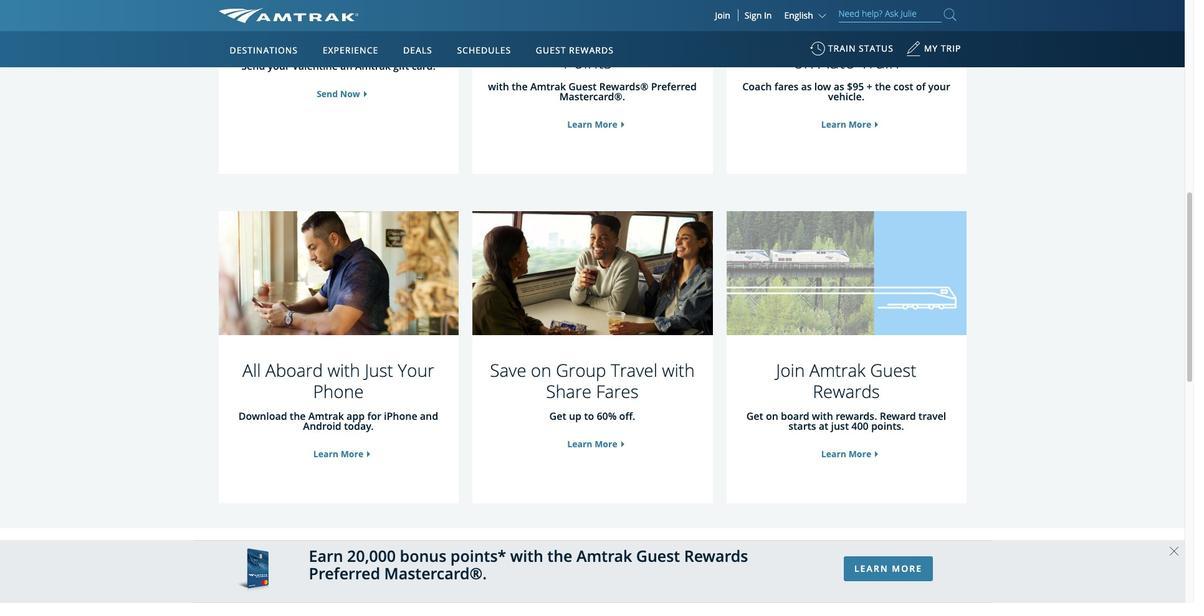 Task type: locate. For each thing, give the bounding box(es) containing it.
aboard up download
[[265, 358, 323, 382]]

0 vertical spatial your
[[268, 59, 290, 73]]

mastercard®. inside 'earn 20,000 bonus points* with the amtrak guest rewards preferred mastercard®.'
[[384, 563, 487, 584]]

on up fares in the top of the page
[[793, 50, 814, 73]]

on left the board
[[766, 410, 778, 423]]

up
[[569, 410, 582, 423]]

low
[[814, 80, 831, 94]]

0 vertical spatial join
[[715, 9, 730, 21]]

train
[[828, 42, 856, 54]]

2 horizontal spatial rewards
[[813, 379, 880, 403]]

0 horizontal spatial 20,000
[[347, 545, 396, 566]]

amtrak inside 'earn 20,000 bonus points* with the amtrak guest rewards preferred mastercard®.'
[[576, 545, 632, 566]]

preferred inside 'earn 20,000 bonus points* with the amtrak guest rewards preferred mastercard®.'
[[309, 563, 380, 584]]

learn more link for your
[[821, 119, 871, 130]]

1 vertical spatial earn
[[309, 545, 343, 566]]

get for join
[[747, 410, 763, 423]]

get left the board
[[747, 410, 763, 423]]

learn
[[567, 119, 592, 130], [821, 119, 846, 130], [567, 438, 592, 450], [313, 448, 338, 460], [821, 448, 846, 460], [855, 562, 889, 574]]

0 horizontal spatial rewards
[[569, 44, 614, 56]]

0 horizontal spatial earn
[[309, 545, 343, 566]]

20,000 up with the amtrak guest rewards® preferred mastercard®.
[[559, 29, 612, 52]]

1 horizontal spatial as
[[834, 80, 844, 94]]

aboard
[[283, 29, 341, 52], [265, 358, 323, 382]]

preferred
[[651, 80, 697, 94], [309, 563, 380, 584]]

1 horizontal spatial on
[[766, 410, 778, 423]]

aboard for with
[[265, 358, 323, 382]]

1 vertical spatial all
[[243, 358, 261, 382]]

with inside 'earn 20,000 bonus points* with the amtrak guest rewards preferred mastercard®.'
[[510, 545, 543, 566]]

join up the board
[[776, 358, 805, 382]]

0 horizontal spatial mastercard®.
[[384, 563, 487, 584]]

1 vertical spatial mastercard®.
[[384, 563, 487, 584]]

0 horizontal spatial get
[[549, 410, 566, 423]]

sign in
[[745, 9, 772, 21]]

on inside save on group travel with share fares
[[531, 358, 551, 382]]

an
[[340, 59, 352, 73]]

your inside all aboard with just your phone
[[398, 358, 434, 382]]

with
[[834, 29, 866, 52], [488, 80, 509, 94], [327, 358, 360, 382], [662, 358, 695, 382], [812, 410, 833, 423], [510, 545, 543, 566]]

get
[[549, 410, 566, 423], [747, 410, 763, 423]]

your down destinations
[[268, 59, 290, 73]]

20,000
[[559, 29, 612, 52], [347, 545, 396, 566]]

send your valentine an amtrak gift card.
[[241, 59, 436, 73]]

learn more for just
[[313, 448, 363, 460]]

just
[[831, 420, 849, 433]]

as left the low
[[801, 80, 812, 94]]

my
[[345, 29, 368, 52]]

0 vertical spatial on
[[793, 50, 814, 73]]

all down amtrak image
[[260, 29, 279, 52]]

learn more link for travel
[[567, 438, 617, 450]]

android
[[303, 420, 341, 433]]

as right the low
[[834, 80, 844, 94]]

train status link
[[810, 37, 894, 67]]

1 horizontal spatial rewards
[[684, 545, 748, 566]]

Please enter your search item search field
[[839, 6, 941, 22]]

1 horizontal spatial join
[[776, 358, 805, 382]]

all
[[260, 29, 279, 52], [243, 358, 261, 382]]

banner
[[0, 0, 1185, 288]]

guest
[[536, 44, 566, 56], [569, 80, 597, 94], [870, 358, 917, 382], [636, 545, 680, 566]]

0 horizontal spatial join
[[715, 9, 730, 21]]

amtrak image
[[218, 8, 358, 23]]

aboard inside all aboard with just your phone
[[265, 358, 323, 382]]

sign
[[745, 9, 762, 21]]

1 horizontal spatial earn
[[518, 29, 554, 52]]

bonus
[[400, 545, 446, 566]]

application
[[265, 104, 564, 279]]

guest inside guest rewards popup button
[[536, 44, 566, 56]]

0 vertical spatial earn
[[518, 29, 554, 52]]

points*
[[563, 50, 622, 73]]

0 vertical spatial mastercard®.
[[560, 90, 625, 104]]

20,000 for bonus
[[347, 545, 396, 566]]

trip
[[941, 42, 961, 54]]

0 vertical spatial send
[[241, 59, 265, 73]]

experience
[[323, 44, 378, 56]]

all up download
[[243, 358, 261, 382]]

today.
[[344, 420, 374, 433]]

learn more link
[[567, 119, 617, 130], [821, 119, 871, 130], [567, 438, 617, 450], [313, 448, 363, 460], [821, 448, 871, 460], [844, 556, 933, 581]]

aboard up valentine
[[283, 29, 341, 52]]

0 vertical spatial all
[[260, 29, 279, 52]]

on for save on group travel with share fares
[[531, 358, 551, 382]]

2 get from the left
[[747, 410, 763, 423]]

earn inside earn 20,000 bonus points*
[[518, 29, 554, 52]]

0 vertical spatial your
[[871, 29, 907, 52]]

2 vertical spatial rewards
[[684, 545, 748, 566]]

learn for points*
[[567, 119, 592, 130]]

regions map image
[[265, 104, 564, 279]]

bonus
[[617, 29, 667, 52]]

download
[[239, 410, 287, 423]]

reward
[[880, 410, 916, 423]]

send for send now
[[317, 88, 338, 99]]

get inside get on board with rewards. reward travel starts at just 400 points.
[[747, 410, 763, 423]]

1 horizontal spatial get
[[747, 410, 763, 423]]

more for points*
[[595, 119, 617, 130]]

on inside road trip with your car on auto train
[[793, 50, 814, 73]]

earn 20,000 bonus points*
[[518, 29, 667, 73]]

1 horizontal spatial your
[[871, 29, 907, 52]]

rewards
[[569, 44, 614, 56], [813, 379, 880, 403], [684, 545, 748, 566]]

get on board with rewards. reward travel starts at just 400 points.
[[747, 410, 946, 433]]

20,000 inside earn 20,000 bonus points*
[[559, 29, 612, 52]]

mastercard®.
[[560, 90, 625, 104], [384, 563, 487, 584]]

join inside join amtrak guest rewards
[[776, 358, 805, 382]]

1 vertical spatial aboard
[[265, 358, 323, 382]]

1 as from the left
[[801, 80, 812, 94]]

send left now at the top left of the page
[[317, 88, 338, 99]]

vehicle.
[[828, 90, 865, 104]]

1 vertical spatial your
[[928, 80, 950, 94]]

amtrak
[[355, 59, 391, 73], [530, 80, 566, 94], [809, 358, 866, 382], [308, 410, 344, 423], [576, 545, 632, 566]]

fares
[[596, 379, 639, 403]]

coach
[[742, 80, 772, 94]]

learn more for rewards
[[821, 448, 871, 460]]

download the amtrak app for iphone and android today.
[[239, 410, 438, 433]]

get left up
[[549, 410, 566, 423]]

learn more link for rewards
[[821, 448, 871, 460]]

your inside road trip with your car on auto train
[[871, 29, 907, 52]]

all aboard my heart
[[260, 29, 417, 52]]

1 horizontal spatial preferred
[[651, 80, 697, 94]]

preferred inside with the amtrak guest rewards® preferred mastercard®.
[[651, 80, 697, 94]]

1 horizontal spatial send
[[317, 88, 338, 99]]

60%
[[597, 410, 617, 423]]

1 vertical spatial on
[[531, 358, 551, 382]]

more
[[595, 119, 617, 130], [849, 119, 871, 130], [595, 438, 617, 450], [341, 448, 363, 460], [849, 448, 871, 460], [892, 562, 922, 574]]

send now link
[[317, 88, 360, 99]]

0 vertical spatial rewards
[[569, 44, 614, 56]]

save
[[490, 358, 526, 382]]

20,000 left bonus
[[347, 545, 396, 566]]

learn for rewards
[[821, 448, 846, 460]]

0 horizontal spatial as
[[801, 80, 812, 94]]

20,000 inside 'earn 20,000 bonus points* with the amtrak guest rewards preferred mastercard®.'
[[347, 545, 396, 566]]

with inside all aboard with just your phone
[[327, 358, 360, 382]]

deals
[[403, 44, 432, 56]]

schedules link
[[452, 31, 516, 67]]

0 horizontal spatial on
[[531, 358, 551, 382]]

your
[[268, 59, 290, 73], [928, 80, 950, 94]]

20,000 for bonus
[[559, 29, 612, 52]]

earn for earn 20,000 bonus points*
[[518, 29, 554, 52]]

train status
[[828, 42, 894, 54]]

2 vertical spatial on
[[766, 410, 778, 423]]

on
[[793, 50, 814, 73], [531, 358, 551, 382], [766, 410, 778, 423]]

your right the of
[[928, 80, 950, 94]]

car
[[912, 29, 939, 52]]

get for save
[[549, 410, 566, 423]]

0 vertical spatial aboard
[[283, 29, 341, 52]]

join amtrak guest rewards
[[776, 358, 917, 403]]

1 horizontal spatial 20,000
[[559, 29, 612, 52]]

your down please enter your search item search box
[[871, 29, 907, 52]]

board
[[781, 410, 809, 423]]

join left sign
[[715, 9, 730, 21]]

1 vertical spatial 20,000
[[347, 545, 396, 566]]

learn more
[[567, 119, 617, 130], [821, 119, 871, 130], [567, 438, 617, 450], [313, 448, 363, 460], [821, 448, 871, 460], [855, 562, 922, 574]]

1 vertical spatial rewards
[[813, 379, 880, 403]]

road
[[754, 29, 794, 52]]

earn for earn 20,000 bonus points* with the amtrak guest rewards preferred mastercard®.
[[309, 545, 343, 566]]

1 vertical spatial join
[[776, 358, 805, 382]]

sign in button
[[745, 9, 772, 21]]

schedules
[[457, 44, 511, 56]]

the inside download the amtrak app for iphone and android today.
[[290, 410, 306, 423]]

1 vertical spatial your
[[398, 358, 434, 382]]

1 horizontal spatial mastercard®.
[[560, 90, 625, 104]]

1 get from the left
[[549, 410, 566, 423]]

your
[[871, 29, 907, 52], [398, 358, 434, 382]]

trip
[[799, 29, 829, 52]]

learn for travel
[[567, 438, 592, 450]]

send down destinations
[[241, 59, 265, 73]]

1 vertical spatial send
[[317, 88, 338, 99]]

1 vertical spatial preferred
[[309, 563, 380, 584]]

0 horizontal spatial send
[[241, 59, 265, 73]]

0 horizontal spatial preferred
[[309, 563, 380, 584]]

join
[[715, 9, 730, 21], [776, 358, 805, 382]]

on right "save"
[[531, 358, 551, 382]]

learn more for points*
[[567, 119, 617, 130]]

all inside all aboard with just your phone
[[243, 358, 261, 382]]

earn
[[518, 29, 554, 52], [309, 545, 343, 566]]

more for your
[[849, 119, 871, 130]]

2 horizontal spatial on
[[793, 50, 814, 73]]

earn inside 'earn 20,000 bonus points* with the amtrak guest rewards preferred mastercard®.'
[[309, 545, 343, 566]]

guest rewards button
[[531, 33, 619, 68]]

on inside get on board with rewards. reward travel starts at just 400 points.
[[766, 410, 778, 423]]

train
[[860, 50, 899, 73]]

the
[[512, 80, 528, 94], [875, 80, 891, 94], [290, 410, 306, 423], [547, 545, 572, 566]]

rewards inside 'earn 20,000 bonus points* with the amtrak guest rewards preferred mastercard®.'
[[684, 545, 748, 566]]

as
[[801, 80, 812, 94], [834, 80, 844, 94]]

english button
[[784, 9, 829, 21]]

0 vertical spatial 20,000
[[559, 29, 612, 52]]

1 horizontal spatial your
[[928, 80, 950, 94]]

deals button
[[398, 33, 437, 68]]

your right just
[[398, 358, 434, 382]]

0 horizontal spatial your
[[398, 358, 434, 382]]

0 vertical spatial preferred
[[651, 80, 697, 94]]



Task type: describe. For each thing, give the bounding box(es) containing it.
save on group travel with share fares
[[490, 358, 695, 403]]

guest inside join amtrak guest rewards
[[870, 358, 917, 382]]

banner containing join
[[0, 0, 1185, 288]]

destinations
[[230, 44, 298, 56]]

travel
[[919, 410, 946, 423]]

rewards inside popup button
[[569, 44, 614, 56]]

my
[[924, 42, 938, 54]]

guest inside with the amtrak guest rewards® preferred mastercard®.
[[569, 80, 597, 94]]

amtrak guest rewards preferred mastercard image
[[237, 548, 268, 595]]

with the amtrak guest rewards® preferred mastercard®.
[[488, 80, 697, 104]]

starts
[[789, 420, 816, 433]]

card.
[[412, 59, 436, 73]]

with inside get on board with rewards. reward travel starts at just 400 points.
[[812, 410, 833, 423]]

join for join
[[715, 9, 730, 21]]

gift
[[393, 59, 409, 73]]

more for rewards
[[849, 448, 871, 460]]

group
[[556, 358, 606, 382]]

guest inside 'earn 20,000 bonus points* with the amtrak guest rewards preferred mastercard®.'
[[636, 545, 680, 566]]

iphone
[[384, 410, 417, 423]]

the inside 'earn 20,000 bonus points* with the amtrak guest rewards preferred mastercard®.'
[[547, 545, 572, 566]]

more for just
[[341, 448, 363, 460]]

for
[[367, 410, 381, 423]]

learn for your
[[821, 119, 846, 130]]

join button
[[708, 9, 738, 21]]

travel
[[611, 358, 658, 382]]

all for all aboard my heart
[[260, 29, 279, 52]]

the inside coach fares as low as $95 + the cost of your vehicle.
[[875, 80, 891, 94]]

cost
[[894, 80, 913, 94]]

search icon image
[[944, 6, 956, 23]]

all for all aboard with just your phone
[[243, 358, 261, 382]]

join for join amtrak guest rewards
[[776, 358, 805, 382]]

experience button
[[318, 33, 383, 68]]

learn more for your
[[821, 119, 871, 130]]

phone
[[313, 379, 364, 403]]

destinations button
[[225, 33, 303, 68]]

road trip with your car on auto train
[[754, 29, 939, 73]]

all aboard with just your phone
[[243, 358, 434, 403]]

+
[[867, 80, 872, 94]]

rewards®
[[599, 80, 649, 94]]

guest rewards
[[536, 44, 614, 56]]

at
[[819, 420, 829, 433]]

the inside with the amtrak guest rewards® preferred mastercard®.
[[512, 80, 528, 94]]

earn 20,000 bonus points* with the amtrak guest rewards preferred mastercard®.
[[309, 545, 748, 584]]

rewards inside join amtrak guest rewards
[[813, 379, 880, 403]]

coach fares as low as $95 + the cost of your vehicle.
[[742, 80, 950, 104]]

amtrak inside join amtrak guest rewards
[[809, 358, 866, 382]]

fares
[[774, 80, 799, 94]]

more for travel
[[595, 438, 617, 450]]

valentine
[[292, 59, 338, 73]]

learn more for travel
[[567, 438, 617, 450]]

my trip button
[[906, 37, 961, 67]]

now
[[340, 88, 360, 99]]

heart
[[373, 29, 417, 52]]

aboard for my
[[283, 29, 341, 52]]

with inside save on group travel with share fares
[[662, 358, 695, 382]]

0 horizontal spatial your
[[268, 59, 290, 73]]

get up to 60% off.
[[549, 410, 635, 423]]

mastercard®. inside with the amtrak guest rewards® preferred mastercard®.
[[560, 90, 625, 104]]

with inside road trip with your car on auto train
[[834, 29, 866, 52]]

and
[[420, 410, 438, 423]]

send now
[[317, 88, 360, 99]]

amtrak inside with the amtrak guest rewards® preferred mastercard®.
[[530, 80, 566, 94]]

just
[[365, 358, 393, 382]]

learn more link for points*
[[567, 119, 617, 130]]

rewards.
[[836, 410, 877, 423]]

in
[[764, 9, 772, 21]]

with inside with the amtrak guest rewards® preferred mastercard®.
[[488, 80, 509, 94]]

400
[[852, 420, 869, 433]]

points*
[[451, 545, 506, 566]]

send for send your valentine an amtrak gift card.
[[241, 59, 265, 73]]

share
[[546, 379, 592, 403]]

learn more link for just
[[313, 448, 363, 460]]

your inside coach fares as low as $95 + the cost of your vehicle.
[[928, 80, 950, 94]]

english
[[784, 9, 813, 21]]

$95
[[847, 80, 864, 94]]

on for get on board with rewards. reward travel starts at just 400 points.
[[766, 410, 778, 423]]

app
[[347, 410, 365, 423]]

learn for just
[[313, 448, 338, 460]]

status
[[859, 42, 894, 54]]

of
[[916, 80, 926, 94]]

auto
[[819, 50, 855, 73]]

to
[[584, 410, 594, 423]]

points.
[[871, 420, 904, 433]]

2 as from the left
[[834, 80, 844, 94]]

off.
[[619, 410, 635, 423]]

amtrak inside download the amtrak app for iphone and android today.
[[308, 410, 344, 423]]

my trip
[[924, 42, 961, 54]]



Task type: vqa. For each thing, say whether or not it's contained in the screenshot.


